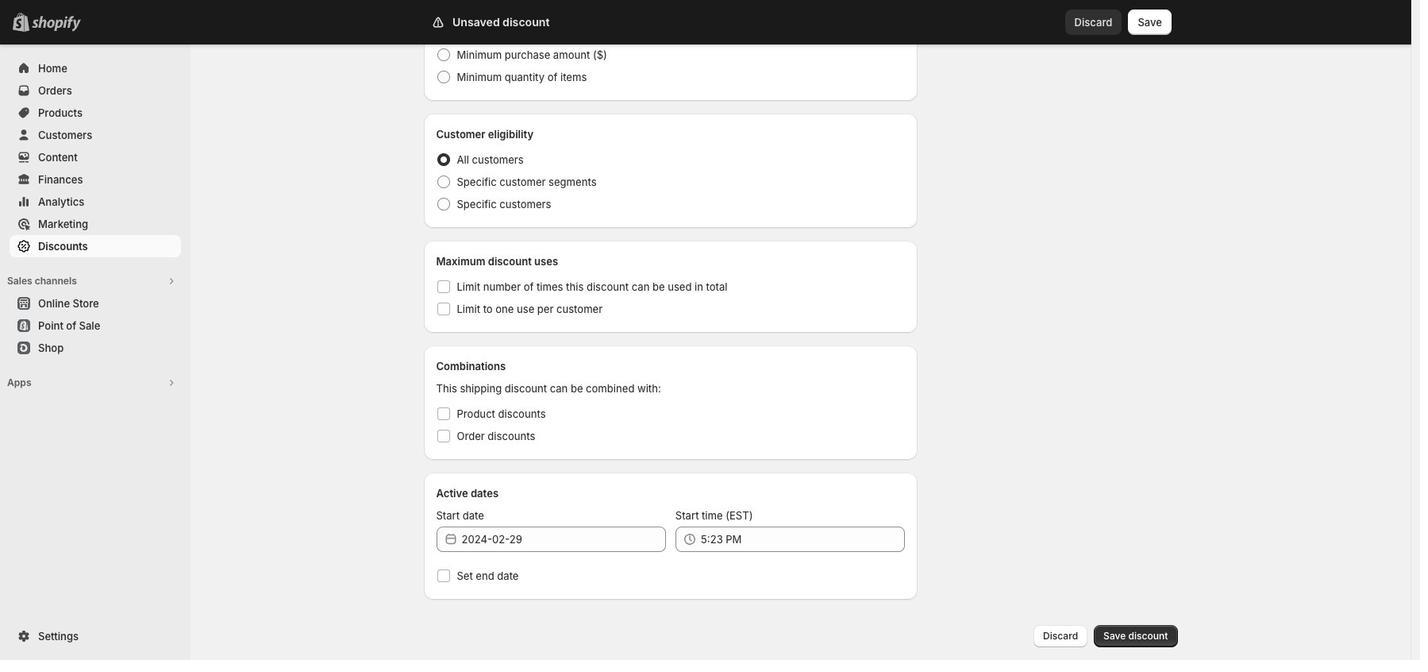 Task type: locate. For each thing, give the bounding box(es) containing it.
YYYY-MM-DD text field
[[462, 527, 666, 552]]

Enter time text field
[[701, 527, 906, 552]]

shopify image
[[32, 16, 81, 32]]



Task type: vqa. For each thing, say whether or not it's contained in the screenshot.
"YYYY-MM-DD" text box
yes



